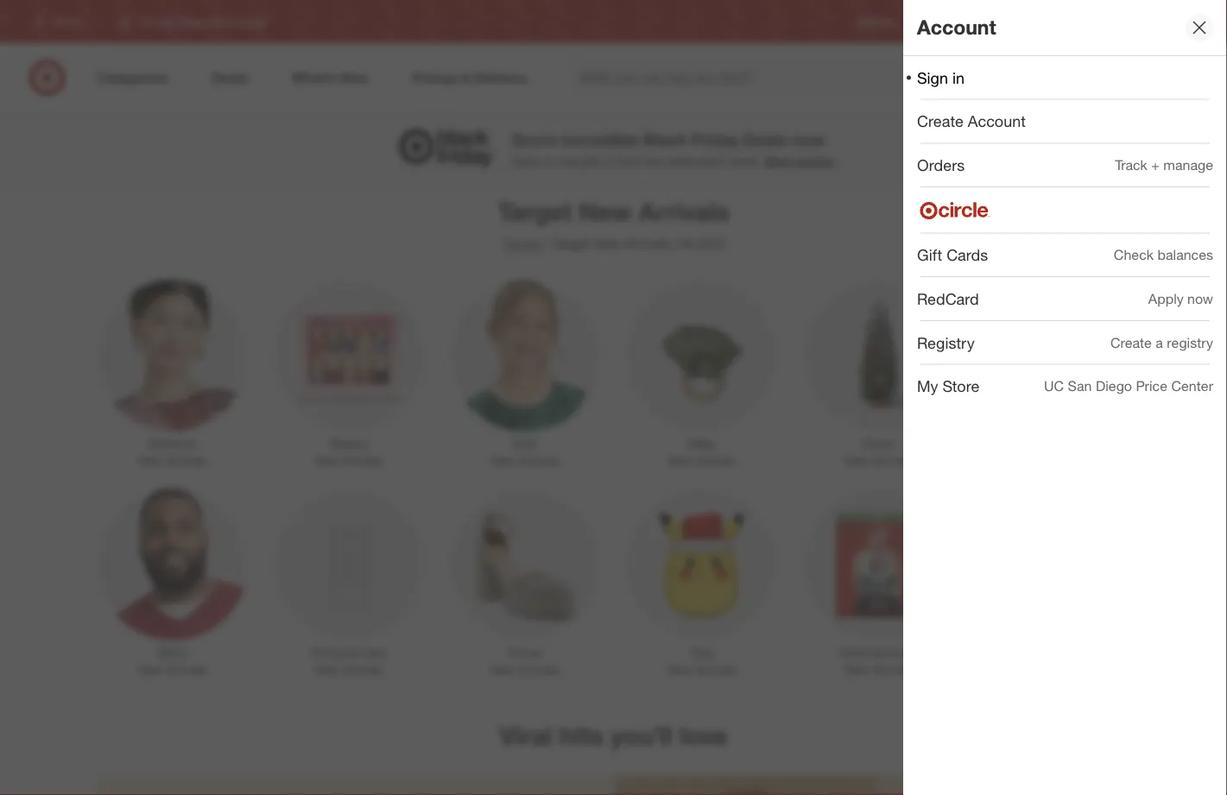 Task type: locate. For each thing, give the bounding box(es) containing it.
women's new arrivals
[[139, 436, 206, 468]]

arrivals inside women's new arrivals
[[166, 453, 206, 468]]

arrivals inside men's new arrivals
[[166, 662, 206, 678]]

redcard
[[917, 289, 979, 308]]

new inside women's new arrivals
[[139, 453, 163, 468]]

manage
[[1163, 157, 1213, 173]]

arrivals down baby
[[696, 453, 736, 468]]

arrivals for men's
[[166, 662, 206, 678]]

create down sign in
[[917, 112, 964, 131]]

new for kids'
[[492, 453, 516, 468]]

now up "saving"
[[793, 129, 825, 149]]

arrivals for kids'
[[519, 453, 559, 468]]

arrivals inside toys new arrivals
[[696, 662, 736, 678]]

arrivals down beauty in the bottom left of the page
[[343, 453, 383, 468]]

home new arrivals
[[844, 436, 912, 468]]

uc
[[1044, 378, 1064, 395]]

new down beauty in the bottom left of the page
[[315, 453, 339, 468]]

0 vertical spatial create
[[917, 112, 964, 131]]

arrivals for toys
[[696, 662, 736, 678]]

arrivals down women's
[[166, 453, 206, 468]]

baby
[[688, 436, 716, 451]]

1 vertical spatial registry
[[917, 333, 975, 352]]

new down home
[[844, 453, 869, 468]]

top
[[559, 153, 577, 169]]

1 horizontal spatial create
[[1110, 334, 1152, 351]]

start
[[764, 153, 793, 169]]

new down &
[[579, 196, 632, 227]]

arrivals inside baby new arrivals
[[696, 453, 736, 468]]

arrivals down shoes
[[519, 662, 559, 678]]

create
[[917, 112, 964, 131], [1110, 334, 1152, 351]]

registry left weekly
[[858, 15, 896, 28]]

new down toys
[[668, 662, 692, 678]]

weekly ad link
[[924, 14, 973, 29]]

price
[[1136, 378, 1167, 395]]

arrivals for women's
[[166, 453, 206, 468]]

sign in link
[[903, 56, 1227, 99]]

0 horizontal spatial now
[[793, 129, 825, 149]]

new
[[579, 196, 632, 227], [594, 235, 621, 252], [139, 453, 163, 468], [315, 453, 339, 468], [492, 453, 516, 468], [668, 453, 692, 468], [844, 453, 869, 468], [139, 662, 163, 678], [315, 662, 339, 678], [492, 662, 516, 678], [668, 662, 692, 678], [844, 662, 869, 678]]

new down baby
[[668, 453, 692, 468]]

new for shoes
[[492, 662, 516, 678]]

arrivals inside entertainment new arrivals
[[872, 662, 912, 678]]

new inside personal care new arrivals
[[315, 662, 339, 678]]

arrivals inside shoes new arrivals
[[519, 662, 559, 678]]

entertainment new arrivals
[[840, 645, 917, 678]]

sign in
[[917, 68, 965, 87]]

my
[[917, 377, 938, 396]]

center
[[1171, 378, 1213, 395]]

deals
[[667, 153, 696, 169]]

entertainment
[[840, 645, 917, 660]]

target up '/'
[[498, 196, 572, 227]]

target link
[[503, 235, 540, 252]]

viral hits you'll love
[[499, 720, 728, 751]]

diego
[[1096, 378, 1132, 395]]

account dialog
[[903, 0, 1227, 795]]

arrivals up (16,234)
[[639, 196, 729, 227]]

target
[[498, 196, 572, 227], [503, 235, 540, 252], [552, 235, 590, 252]]

new for entertainment
[[844, 662, 869, 678]]

arrivals inside home new arrivals
[[872, 453, 912, 468]]

new inside entertainment new arrivals
[[844, 662, 869, 678]]

create for create account
[[917, 112, 964, 131]]

now right apply
[[1187, 290, 1213, 307]]

gifts
[[580, 153, 603, 169]]

arrivals down home
[[872, 453, 912, 468]]

create a registry
[[1110, 334, 1213, 351]]

new down women's
[[139, 453, 163, 468]]

arrivals inside beauty new arrivals
[[343, 453, 383, 468]]

registry
[[858, 15, 896, 28], [917, 333, 975, 352]]

new for men's
[[139, 662, 163, 678]]

1 horizontal spatial now
[[1187, 290, 1213, 307]]

0 horizontal spatial create
[[917, 112, 964, 131]]

my store
[[917, 377, 980, 396]]

arrivals down toys
[[696, 662, 736, 678]]

0 vertical spatial registry
[[858, 15, 896, 28]]

beauty
[[330, 436, 368, 451]]

new inside beauty new arrivals
[[315, 453, 339, 468]]

weekly
[[924, 15, 957, 28]]

new inside home new arrivals
[[844, 453, 869, 468]]

new inside men's new arrivals
[[139, 662, 163, 678]]

incredible
[[562, 129, 639, 149]]

home
[[862, 436, 895, 451]]

track
[[1115, 157, 1148, 173]]

you'll
[[610, 720, 672, 751]]

0 vertical spatial now
[[793, 129, 825, 149]]

arrivals down "men's"
[[166, 662, 206, 678]]

new for beauty
[[315, 453, 339, 468]]

What can we help you find? suggestions appear below search field
[[570, 59, 1000, 97]]

new down personal
[[315, 662, 339, 678]]

create left a
[[1110, 334, 1152, 351]]

find
[[1155, 15, 1175, 28]]

registry down redcard
[[917, 333, 975, 352]]

women's
[[148, 436, 197, 451]]

personal care new arrivals
[[311, 645, 387, 678]]

kids'
[[512, 436, 538, 451]]

gift cards
[[917, 246, 988, 264]]

new inside kids' new arrivals
[[492, 453, 516, 468]]

each
[[699, 153, 726, 169]]

a
[[1156, 334, 1163, 351]]

arrivals down entertainment
[[872, 662, 912, 678]]

now
[[793, 129, 825, 149], [1187, 290, 1213, 307]]

new down "men's"
[[139, 662, 163, 678]]

weekly ad
[[924, 15, 973, 28]]

men's new arrivals
[[139, 645, 206, 678]]

registry inside account dialog
[[917, 333, 975, 352]]

love
[[679, 720, 728, 751]]

1 vertical spatial account
[[968, 112, 1026, 131]]

apply
[[1148, 290, 1184, 307]]

new inside shoes new arrivals
[[492, 662, 516, 678]]

create account link
[[903, 100, 1227, 143]]

1 vertical spatial create
[[1110, 334, 1152, 351]]

new down kids' on the left bottom of page
[[492, 453, 516, 468]]

orders
[[917, 156, 965, 174]]

arrivals down kids' on the left bottom of page
[[519, 453, 559, 468]]

kids' new arrivals
[[492, 436, 559, 468]]

beauty new arrivals
[[315, 436, 383, 468]]

(16,234)
[[675, 235, 724, 252]]

1 vertical spatial now
[[1187, 290, 1213, 307]]

new inside baby new arrivals
[[668, 453, 692, 468]]

hits
[[559, 720, 603, 751]]

registry
[[1167, 334, 1213, 351]]

score incredible black friday deals now save on top gifts & find new deals each week. start saving
[[512, 129, 834, 169]]

new down entertainment
[[844, 662, 869, 678]]

toys
[[690, 645, 714, 660]]

arrivals inside kids' new arrivals
[[519, 453, 559, 468]]

account
[[917, 15, 996, 39], [968, 112, 1026, 131]]

apply now
[[1148, 290, 1213, 307]]

new down shoes
[[492, 662, 516, 678]]

arrivals down care
[[343, 662, 383, 678]]

1 horizontal spatial registry
[[917, 333, 975, 352]]

new for target
[[579, 196, 632, 227]]

arrivals
[[639, 196, 729, 227], [625, 235, 671, 252], [166, 453, 206, 468], [343, 453, 383, 468], [519, 453, 559, 468], [696, 453, 736, 468], [872, 453, 912, 468], [166, 662, 206, 678], [343, 662, 383, 678], [519, 662, 559, 678], [696, 662, 736, 678], [872, 662, 912, 678]]

uc san diego price center
[[1044, 378, 1213, 395]]

new inside toys new arrivals
[[668, 662, 692, 678]]

san
[[1068, 378, 1092, 395]]



Task type: describe. For each thing, give the bounding box(es) containing it.
new right '/'
[[594, 235, 621, 252]]

ad
[[960, 15, 973, 28]]

find stores link
[[1155, 14, 1208, 29]]

stores
[[1178, 15, 1208, 28]]

new for home
[[844, 453, 869, 468]]

personal
[[311, 645, 358, 660]]

gift
[[917, 246, 942, 264]]

new for toys
[[668, 662, 692, 678]]

+
[[1151, 157, 1160, 173]]

now inside score incredible black friday deals now save on top gifts & find new deals each week. start saving
[[793, 129, 825, 149]]

arrivals for shoes
[[519, 662, 559, 678]]

friday
[[692, 129, 739, 149]]

find stores
[[1155, 15, 1208, 28]]

in
[[952, 68, 965, 87]]

find
[[618, 153, 638, 169]]

viral
[[499, 720, 552, 751]]

arrivals for entertainment
[[872, 662, 912, 678]]

week.
[[729, 153, 761, 169]]

deals
[[744, 129, 788, 149]]

shoes new arrivals
[[492, 645, 559, 678]]

arrivals for home
[[872, 453, 912, 468]]

arrivals for beauty
[[343, 453, 383, 468]]

saving
[[796, 153, 834, 169]]

new
[[641, 153, 664, 169]]

balances
[[1158, 246, 1213, 263]]

sign
[[917, 68, 948, 87]]

target left '/'
[[503, 235, 540, 252]]

track + manage
[[1115, 157, 1213, 173]]

0 vertical spatial account
[[917, 15, 996, 39]]

care
[[361, 645, 387, 660]]

black
[[643, 129, 687, 149]]

toys new arrivals
[[668, 645, 736, 678]]

&
[[607, 153, 614, 169]]

now inside account dialog
[[1187, 290, 1213, 307]]

arrivals inside personal care new arrivals
[[343, 662, 383, 678]]

new for women's
[[139, 453, 163, 468]]

arrivals left (16,234)
[[625, 235, 671, 252]]

/
[[544, 235, 549, 252]]

create account
[[917, 112, 1026, 131]]

registry link
[[858, 14, 896, 29]]

target new arrivals target / target new arrivals (16,234)
[[498, 196, 729, 252]]

create for create a registry
[[1110, 334, 1152, 351]]

arrivals for target
[[639, 196, 729, 227]]

0 horizontal spatial registry
[[858, 15, 896, 28]]

baby new arrivals
[[668, 436, 736, 468]]

shoes
[[508, 645, 542, 660]]

on
[[542, 153, 555, 169]]

store
[[943, 377, 980, 396]]

new for baby
[[668, 453, 692, 468]]

arrivals for baby
[[696, 453, 736, 468]]

save
[[512, 153, 538, 169]]

score
[[512, 129, 557, 149]]

cards
[[947, 246, 988, 264]]

check
[[1114, 246, 1154, 263]]

check balances
[[1114, 246, 1213, 263]]

target right '/'
[[552, 235, 590, 252]]

men's
[[157, 645, 188, 660]]



Task type: vqa. For each thing, say whether or not it's contained in the screenshot.
BEAUTY
yes



